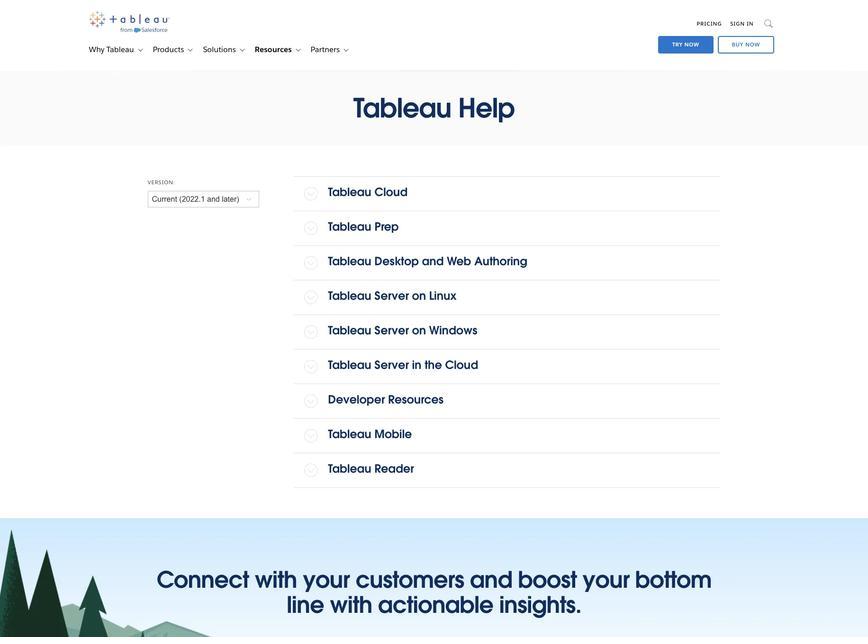 Task type: describe. For each thing, give the bounding box(es) containing it.
0 horizontal spatial and
[[422, 254, 444, 269]]

and inside connect with your customers and boost your bottom line with actionable insights.
[[470, 566, 513, 595]]

server for the
[[375, 358, 409, 373]]

try now
[[673, 41, 700, 48]]

solutions link
[[196, 40, 236, 59]]

version:
[[148, 179, 175, 186]]

menu toggle image for why tableau
[[135, 46, 144, 54]]

1 horizontal spatial with
[[330, 591, 372, 620]]

menu toggle image for resources
[[293, 46, 302, 54]]

bottom
[[636, 566, 712, 595]]

resources inside resources link
[[255, 45, 292, 55]]

tableau server on linux
[[328, 289, 457, 303]]

on for linux
[[412, 289, 426, 303]]

actionable
[[378, 591, 494, 620]]

tableau mobile
[[328, 427, 412, 442]]

tableau for tableau server on windows
[[328, 323, 372, 338]]

prep
[[375, 219, 399, 234]]

mobile
[[375, 427, 412, 442]]

in
[[747, 20, 754, 27]]

products link
[[145, 40, 184, 59]]

why tableau
[[89, 45, 134, 55]]

insights.
[[500, 591, 582, 620]]

products
[[153, 45, 184, 55]]

buy now
[[733, 41, 761, 48]]

reader
[[375, 462, 414, 476]]

tableau inside main element
[[106, 45, 134, 55]]

partners link
[[303, 40, 340, 59]]

tableau for tableau server on linux
[[328, 289, 372, 303]]

tableau prep
[[328, 219, 399, 234]]

authoring
[[475, 254, 528, 269]]

sign in link
[[727, 13, 758, 34]]

desktop
[[375, 254, 419, 269]]

navigation inside main element
[[640, 13, 775, 55]]

buy
[[733, 41, 744, 48]]

developer resources
[[328, 393, 444, 407]]

tableau for tableau mobile
[[328, 427, 372, 442]]

tableau for tableau server in the cloud
[[328, 358, 372, 373]]

try now link
[[658, 36, 714, 54]]

menu toggle image for solutions
[[237, 46, 246, 54]]

now for try now
[[685, 41, 700, 48]]

server for windows
[[375, 323, 409, 338]]

windows
[[429, 323, 478, 338]]

connect with your customers and boost your bottom line with actionable insights.
[[157, 566, 712, 620]]

main element
[[67, 0, 802, 71]]

pricing link
[[693, 13, 727, 34]]

tableau for tableau help
[[354, 91, 452, 125]]

resources link
[[247, 40, 292, 59]]

server for linux
[[375, 289, 409, 303]]

tableau for tableau reader
[[328, 462, 372, 476]]

why
[[89, 45, 104, 55]]



Task type: locate. For each thing, give the bounding box(es) containing it.
1 your from the left
[[303, 566, 350, 595]]

menu toggle image left products link
[[135, 46, 144, 54]]

2 on from the top
[[412, 323, 426, 338]]

0 horizontal spatial your
[[303, 566, 350, 595]]

0 vertical spatial server
[[375, 289, 409, 303]]

2 menu toggle image from the left
[[186, 46, 194, 54]]

server
[[375, 289, 409, 303], [375, 323, 409, 338], [375, 358, 409, 373]]

pricing
[[697, 20, 722, 27]]

in
[[412, 358, 422, 373]]

linux
[[429, 289, 457, 303]]

navigation containing pricing
[[640, 13, 775, 55]]

menu toggle image for products
[[186, 46, 194, 54]]

3 menu toggle image from the left
[[341, 46, 350, 54]]

tableau server in the cloud
[[328, 358, 478, 373]]

0 vertical spatial on
[[412, 289, 426, 303]]

tableau for tableau desktop and web authoring
[[328, 254, 372, 269]]

menu toggle image
[[237, 46, 246, 54], [293, 46, 302, 54], [341, 46, 350, 54]]

0 horizontal spatial cloud
[[375, 185, 408, 200]]

menu toggle image for partners
[[341, 46, 350, 54]]

3 server from the top
[[375, 358, 409, 373]]

2 menu toggle image from the left
[[293, 46, 302, 54]]

on left windows at the bottom
[[412, 323, 426, 338]]

boost
[[518, 566, 577, 595]]

server down desktop
[[375, 289, 409, 303]]

now right try at top right
[[685, 41, 700, 48]]

0 vertical spatial and
[[422, 254, 444, 269]]

with
[[255, 566, 297, 595], [330, 591, 372, 620]]

1 vertical spatial cloud
[[445, 358, 478, 373]]

1 vertical spatial on
[[412, 323, 426, 338]]

cloud
[[375, 185, 408, 200], [445, 358, 478, 373]]

0 horizontal spatial menu toggle image
[[237, 46, 246, 54]]

line
[[287, 591, 324, 620]]

tableau, from salesforce image
[[89, 11, 170, 33]]

1 vertical spatial resources
[[388, 393, 444, 407]]

menu toggle image right solutions
[[237, 46, 246, 54]]

0 horizontal spatial with
[[255, 566, 297, 595]]

0 horizontal spatial menu toggle image
[[135, 46, 144, 54]]

cloud up prep
[[375, 185, 408, 200]]

1 vertical spatial server
[[375, 323, 409, 338]]

sign
[[731, 20, 745, 27]]

help
[[458, 91, 515, 125]]

2 vertical spatial server
[[375, 358, 409, 373]]

tableau cloud
[[328, 185, 408, 200]]

buy now link
[[718, 36, 775, 54]]

resources
[[255, 45, 292, 55], [388, 393, 444, 407]]

0 vertical spatial cloud
[[375, 185, 408, 200]]

on
[[412, 289, 426, 303], [412, 323, 426, 338]]

menu toggle image right partners
[[341, 46, 350, 54]]

customers
[[356, 566, 464, 595]]

server left in in the left of the page
[[375, 358, 409, 373]]

1 horizontal spatial and
[[470, 566, 513, 595]]

now for buy now
[[746, 41, 761, 48]]

and
[[422, 254, 444, 269], [470, 566, 513, 595]]

server down tableau server on linux at the top
[[375, 323, 409, 338]]

1 on from the top
[[412, 289, 426, 303]]

1 now from the left
[[685, 41, 700, 48]]

1 vertical spatial and
[[470, 566, 513, 595]]

tableau for tableau cloud
[[328, 185, 372, 200]]

on left linux
[[412, 289, 426, 303]]

menu toggle image
[[135, 46, 144, 54], [186, 46, 194, 54]]

1 menu toggle image from the left
[[135, 46, 144, 54]]

0 horizontal spatial now
[[685, 41, 700, 48]]

menu toggle image left the partners link
[[293, 46, 302, 54]]

2 your from the left
[[583, 566, 630, 595]]

solutions
[[203, 45, 236, 55]]

try
[[673, 41, 683, 48]]

2 horizontal spatial menu toggle image
[[341, 46, 350, 54]]

connect
[[157, 566, 249, 595]]

why tableau link
[[81, 40, 134, 59]]

menu toggle image right products at the top of the page
[[186, 46, 194, 54]]

0 vertical spatial resources
[[255, 45, 292, 55]]

partners
[[311, 45, 340, 55]]

now right buy
[[746, 41, 761, 48]]

1 horizontal spatial now
[[746, 41, 761, 48]]

now
[[685, 41, 700, 48], [746, 41, 761, 48]]

2 server from the top
[[375, 323, 409, 338]]

tableau
[[106, 45, 134, 55], [354, 91, 452, 125], [328, 185, 372, 200], [328, 219, 372, 234], [328, 254, 372, 269], [328, 289, 372, 303], [328, 323, 372, 338], [328, 358, 372, 373], [328, 427, 372, 442], [328, 462, 372, 476]]

developer
[[328, 393, 385, 407]]

tableau server on windows
[[328, 323, 478, 338]]

1 horizontal spatial resources
[[388, 393, 444, 407]]

sign in
[[731, 20, 754, 27]]

2 now from the left
[[746, 41, 761, 48]]

0 horizontal spatial resources
[[255, 45, 292, 55]]

1 horizontal spatial menu toggle image
[[186, 46, 194, 54]]

tableau help
[[354, 91, 515, 125]]

1 horizontal spatial your
[[583, 566, 630, 595]]

tableau for tableau prep
[[328, 219, 372, 234]]

cloud right the
[[445, 358, 478, 373]]

1 horizontal spatial menu toggle image
[[293, 46, 302, 54]]

on for windows
[[412, 323, 426, 338]]

tableau reader
[[328, 462, 414, 476]]

1 menu toggle image from the left
[[237, 46, 246, 54]]

1 server from the top
[[375, 289, 409, 303]]

1 horizontal spatial cloud
[[445, 358, 478, 373]]

tableau desktop and web authoring
[[328, 254, 528, 269]]

the
[[425, 358, 442, 373]]

navigation
[[640, 13, 775, 55]]

your
[[303, 566, 350, 595], [583, 566, 630, 595]]

web
[[447, 254, 471, 269]]



Task type: vqa. For each thing, say whether or not it's contained in the screenshot.
Why
yes



